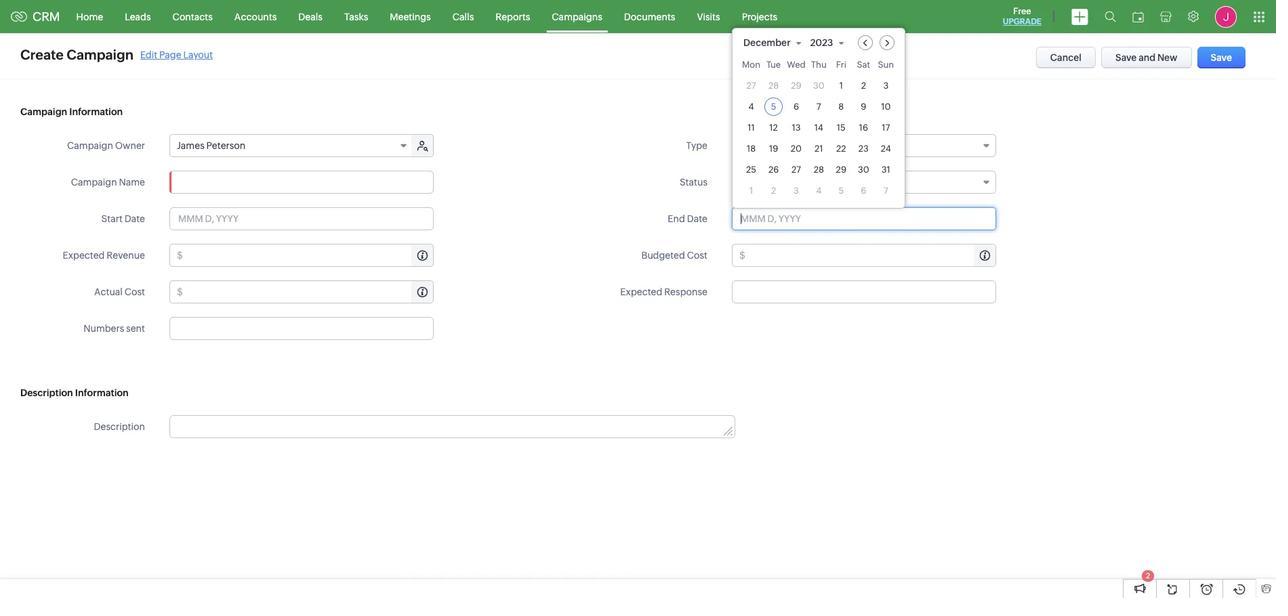Task type: describe. For each thing, give the bounding box(es) containing it.
1 horizontal spatial 5
[[839, 186, 844, 196]]

december
[[744, 37, 791, 48]]

documents link
[[613, 0, 686, 33]]

-none- for type
[[740, 140, 769, 151]]

wednesday column header
[[787, 60, 806, 74]]

james
[[177, 140, 205, 151]]

11
[[748, 123, 755, 133]]

visits link
[[686, 0, 731, 33]]

31
[[882, 165, 891, 175]]

monday column header
[[742, 60, 761, 74]]

-none- field for status
[[732, 171, 996, 194]]

campaigns
[[552, 11, 603, 22]]

19
[[769, 144, 778, 154]]

expected for expected response
[[620, 287, 663, 298]]

20
[[791, 144, 802, 154]]

numbers sent
[[84, 323, 145, 334]]

budgeted
[[642, 250, 685, 261]]

actual
[[94, 287, 123, 298]]

0 vertical spatial 4
[[749, 102, 754, 112]]

tasks
[[344, 11, 368, 22]]

16
[[859, 123, 868, 133]]

james peterson
[[177, 140, 246, 151]]

home
[[76, 11, 103, 22]]

1 vertical spatial 27
[[792, 165, 801, 175]]

mon
[[742, 60, 761, 70]]

create campaign edit page layout
[[20, 47, 213, 62]]

leads link
[[114, 0, 162, 33]]

response
[[664, 287, 708, 298]]

15
[[837, 123, 846, 133]]

1 vertical spatial 29
[[836, 165, 847, 175]]

expected for expected revenue
[[63, 250, 105, 261]]

0 horizontal spatial 1
[[750, 186, 753, 196]]

calls
[[453, 11, 474, 22]]

cancel button
[[1036, 47, 1096, 68]]

1 horizontal spatial 1
[[840, 81, 843, 91]]

save and new
[[1116, 52, 1178, 63]]

24
[[881, 144, 891, 154]]

MMM D, YYYY text field
[[732, 207, 996, 230]]

1 vertical spatial 3
[[794, 186, 799, 196]]

search element
[[1097, 0, 1125, 33]]

reports
[[496, 11, 530, 22]]

sat
[[857, 60, 870, 70]]

meetings
[[390, 11, 431, 22]]

end
[[668, 214, 685, 224]]

page
[[159, 49, 181, 60]]

0 horizontal spatial 6
[[794, 102, 799, 112]]

12
[[770, 123, 778, 133]]

row containing 1
[[742, 182, 895, 200]]

tuesday column header
[[765, 60, 783, 74]]

deals link
[[288, 0, 333, 33]]

save for save
[[1211, 52, 1232, 63]]

description for description
[[94, 422, 145, 432]]

owner
[[115, 140, 145, 151]]

profile image
[[1215, 6, 1237, 27]]

$ for actual cost
[[177, 287, 183, 298]]

mon tue wed thu
[[742, 60, 827, 70]]

$ for expected revenue
[[177, 250, 183, 261]]

projects link
[[731, 0, 789, 33]]

campaign information
[[20, 106, 123, 117]]

sun
[[878, 60, 894, 70]]

fri
[[836, 60, 847, 70]]

campaign for campaign owner
[[67, 140, 113, 151]]

reports link
[[485, 0, 541, 33]]

save and new button
[[1102, 47, 1192, 68]]

tasks link
[[333, 0, 379, 33]]

peterson
[[206, 140, 246, 151]]

accounts link
[[224, 0, 288, 33]]

campaign name
[[71, 177, 145, 188]]

row containing 25
[[742, 161, 895, 179]]

deals
[[298, 11, 323, 22]]

friday column header
[[832, 60, 851, 74]]

profile element
[[1207, 0, 1245, 33]]

1 horizontal spatial 3
[[884, 81, 889, 91]]

save for save and new
[[1116, 52, 1137, 63]]

edit
[[140, 49, 157, 60]]

8
[[839, 102, 844, 112]]

row containing 18
[[742, 140, 895, 158]]

1 vertical spatial 2
[[771, 186, 776, 196]]

home link
[[65, 0, 114, 33]]

13
[[792, 123, 801, 133]]

2 vertical spatial 2
[[1146, 572, 1150, 580]]

18
[[747, 144, 756, 154]]

start date
[[101, 214, 145, 224]]

layout
[[183, 49, 213, 60]]

wed
[[787, 60, 806, 70]]

free
[[1014, 6, 1031, 16]]

description for description information
[[20, 388, 73, 399]]

23
[[859, 144, 869, 154]]

date for end date
[[687, 214, 708, 224]]

campaigns link
[[541, 0, 613, 33]]

name
[[119, 177, 145, 188]]

sent
[[126, 323, 145, 334]]

none- for status
[[742, 177, 769, 188]]

campaign owner
[[67, 140, 145, 151]]

James Peterson field
[[170, 135, 413, 157]]

0 vertical spatial 28
[[769, 81, 779, 91]]

expected revenue
[[63, 250, 145, 261]]

revenue
[[107, 250, 145, 261]]

actual cost
[[94, 287, 145, 298]]

create menu element
[[1064, 0, 1097, 33]]

choose date dialog
[[732, 28, 906, 209]]

new
[[1158, 52, 1178, 63]]

0 vertical spatial 27
[[747, 81, 756, 91]]

crm
[[33, 9, 60, 24]]



Task type: vqa. For each thing, say whether or not it's contained in the screenshot.
Parent Account
no



Task type: locate. For each thing, give the bounding box(es) containing it.
edit page layout link
[[140, 49, 213, 60]]

2 -none- field from the top
[[732, 171, 996, 194]]

numbers
[[84, 323, 124, 334]]

cost
[[687, 250, 708, 261], [125, 287, 145, 298]]

projects
[[742, 11, 778, 22]]

information
[[69, 106, 123, 117], [75, 388, 129, 399]]

2 none- from the top
[[742, 177, 769, 188]]

27
[[747, 81, 756, 91], [792, 165, 801, 175]]

row containing 4
[[742, 98, 895, 116]]

cost for actual cost
[[125, 287, 145, 298]]

campaign for campaign information
[[20, 106, 67, 117]]

expected
[[63, 250, 105, 261], [620, 287, 663, 298]]

0 horizontal spatial 3
[[794, 186, 799, 196]]

7 row from the top
[[742, 182, 895, 200]]

crm link
[[11, 9, 60, 24]]

2 date from the left
[[687, 214, 708, 224]]

6
[[794, 102, 799, 112], [861, 186, 867, 196]]

none-
[[742, 140, 769, 151], [742, 177, 769, 188]]

0 horizontal spatial date
[[124, 214, 145, 224]]

1 vertical spatial description
[[94, 422, 145, 432]]

7 up 14
[[817, 102, 821, 112]]

1 vertical spatial 30
[[858, 165, 869, 175]]

row containing 11
[[742, 119, 895, 137]]

2 save from the left
[[1211, 52, 1232, 63]]

-none- field for type
[[732, 134, 996, 157]]

1 -none- from the top
[[740, 140, 769, 151]]

create
[[20, 47, 64, 62]]

5 up 12
[[771, 102, 776, 112]]

4 up 11
[[749, 102, 754, 112]]

save left and
[[1116, 52, 1137, 63]]

14
[[815, 123, 824, 133]]

1 vertical spatial information
[[75, 388, 129, 399]]

grid containing mon
[[733, 57, 905, 208]]

sunday column header
[[877, 60, 895, 74]]

1
[[840, 81, 843, 91], [750, 186, 753, 196]]

expected response
[[620, 287, 708, 298]]

-none- for status
[[740, 177, 769, 188]]

3 down sunday column header in the top right of the page
[[884, 81, 889, 91]]

information for description information
[[75, 388, 129, 399]]

5
[[771, 102, 776, 112], [839, 186, 844, 196]]

-
[[740, 140, 743, 151], [740, 177, 743, 188]]

2 - from the top
[[740, 177, 743, 188]]

1 date from the left
[[124, 214, 145, 224]]

27 down monday column header
[[747, 81, 756, 91]]

-none- field down 23
[[732, 171, 996, 194]]

1 vertical spatial 5
[[839, 186, 844, 196]]

upgrade
[[1003, 17, 1042, 26]]

0 horizontal spatial 5
[[771, 102, 776, 112]]

2023
[[810, 37, 833, 48]]

0 horizontal spatial description
[[20, 388, 73, 399]]

0 vertical spatial 6
[[794, 102, 799, 112]]

visits
[[697, 11, 720, 22]]

0 vertical spatial expected
[[63, 250, 105, 261]]

accounts
[[234, 11, 277, 22]]

information for campaign information
[[69, 106, 123, 117]]

save down profile element
[[1211, 52, 1232, 63]]

1 vertical spatial 7
[[884, 186, 889, 196]]

grid
[[733, 57, 905, 208]]

none- down '25'
[[742, 177, 769, 188]]

MMM D, YYYY text field
[[169, 207, 434, 230]]

1 none- from the top
[[742, 140, 769, 151]]

1 horizontal spatial 30
[[858, 165, 869, 175]]

campaign for campaign name
[[71, 177, 117, 188]]

campaign down campaign information
[[67, 140, 113, 151]]

create menu image
[[1072, 8, 1089, 25]]

search image
[[1105, 11, 1116, 22]]

5 up mmm d, yyyy text field on the right
[[839, 186, 844, 196]]

0 vertical spatial -none-
[[740, 140, 769, 151]]

3 row from the top
[[742, 98, 895, 116]]

1 horizontal spatial expected
[[620, 287, 663, 298]]

thursday column header
[[810, 60, 828, 74]]

0 vertical spatial description
[[20, 388, 73, 399]]

calls link
[[442, 0, 485, 33]]

1 horizontal spatial save
[[1211, 52, 1232, 63]]

0 vertical spatial 3
[[884, 81, 889, 91]]

description information
[[20, 388, 129, 399]]

- right the status
[[740, 177, 743, 188]]

contacts
[[173, 11, 213, 22]]

row
[[742, 60, 895, 74], [742, 77, 895, 95], [742, 98, 895, 116], [742, 119, 895, 137], [742, 140, 895, 158], [742, 161, 895, 179], [742, 182, 895, 200]]

26
[[769, 165, 779, 175]]

4
[[749, 102, 754, 112], [816, 186, 822, 196]]

0 vertical spatial 1
[[840, 81, 843, 91]]

0 vertical spatial 29
[[791, 81, 802, 91]]

$ for budgeted cost
[[740, 250, 746, 261]]

30
[[813, 81, 825, 91], [858, 165, 869, 175]]

cost for budgeted cost
[[687, 250, 708, 261]]

1 row from the top
[[742, 60, 895, 74]]

- for status
[[740, 177, 743, 188]]

1 vertical spatial 4
[[816, 186, 822, 196]]

thu
[[811, 60, 827, 70]]

1 horizontal spatial 27
[[792, 165, 801, 175]]

save inside button
[[1211, 52, 1232, 63]]

0 horizontal spatial 29
[[791, 81, 802, 91]]

-none- down 11
[[740, 140, 769, 151]]

17
[[882, 123, 890, 133]]

0 vertical spatial -
[[740, 140, 743, 151]]

expected down budgeted
[[620, 287, 663, 298]]

25
[[746, 165, 757, 175]]

30 down 23
[[858, 165, 869, 175]]

0 vertical spatial 5
[[771, 102, 776, 112]]

cost right budgeted
[[687, 250, 708, 261]]

0 horizontal spatial 4
[[749, 102, 754, 112]]

22
[[837, 144, 846, 154]]

start
[[101, 214, 123, 224]]

1 vertical spatial 1
[[750, 186, 753, 196]]

0 horizontal spatial 7
[[817, 102, 821, 112]]

tue
[[767, 60, 781, 70]]

1 horizontal spatial 6
[[861, 186, 867, 196]]

1 horizontal spatial 7
[[884, 186, 889, 196]]

-None- field
[[732, 134, 996, 157], [732, 171, 996, 194]]

1 horizontal spatial description
[[94, 422, 145, 432]]

date right start
[[124, 214, 145, 224]]

29 down the wednesday column header
[[791, 81, 802, 91]]

3 down 20
[[794, 186, 799, 196]]

None text field
[[185, 245, 433, 266], [732, 281, 996, 304], [185, 281, 433, 303], [169, 317, 434, 340], [185, 245, 433, 266], [732, 281, 996, 304], [185, 281, 433, 303], [169, 317, 434, 340]]

1 vertical spatial 28
[[814, 165, 824, 175]]

budgeted cost
[[642, 250, 708, 261]]

type
[[686, 140, 708, 151]]

0 horizontal spatial 28
[[769, 81, 779, 91]]

- left 18
[[740, 140, 743, 151]]

row containing 27
[[742, 77, 895, 95]]

leads
[[125, 11, 151, 22]]

2 row from the top
[[742, 77, 895, 95]]

date
[[124, 214, 145, 224], [687, 214, 708, 224]]

-none- down '25'
[[740, 177, 769, 188]]

1 vertical spatial cost
[[125, 287, 145, 298]]

0 horizontal spatial 2
[[771, 186, 776, 196]]

29 down 22
[[836, 165, 847, 175]]

1 vertical spatial -none-
[[740, 177, 769, 188]]

0 horizontal spatial expected
[[63, 250, 105, 261]]

9
[[861, 102, 867, 112]]

-none- field down 16
[[732, 134, 996, 157]]

- for type
[[740, 140, 743, 151]]

contacts link
[[162, 0, 224, 33]]

30 down thursday column header
[[813, 81, 825, 91]]

December field
[[743, 35, 808, 50]]

1 save from the left
[[1116, 52, 1137, 63]]

campaign left "name"
[[71, 177, 117, 188]]

6 row from the top
[[742, 161, 895, 179]]

date for start date
[[124, 214, 145, 224]]

0 horizontal spatial 30
[[813, 81, 825, 91]]

0 horizontal spatial save
[[1116, 52, 1137, 63]]

5 row from the top
[[742, 140, 895, 158]]

0 horizontal spatial cost
[[125, 287, 145, 298]]

1 vertical spatial none-
[[742, 177, 769, 188]]

-none-
[[740, 140, 769, 151], [740, 177, 769, 188]]

campaign down home
[[67, 47, 134, 62]]

grid inside choose date dialog
[[733, 57, 905, 208]]

0 vertical spatial information
[[69, 106, 123, 117]]

1 down friday column header
[[840, 81, 843, 91]]

1 horizontal spatial 28
[[814, 165, 824, 175]]

10
[[881, 102, 891, 112]]

2 -none- from the top
[[740, 177, 769, 188]]

0 vertical spatial -none- field
[[732, 134, 996, 157]]

date right end
[[687, 214, 708, 224]]

7 down the 31
[[884, 186, 889, 196]]

campaign down create
[[20, 106, 67, 117]]

6 up mmm d, yyyy text field on the right
[[861, 186, 867, 196]]

cost right 'actual'
[[125, 287, 145, 298]]

and
[[1139, 52, 1156, 63]]

1 horizontal spatial 29
[[836, 165, 847, 175]]

2023 field
[[810, 35, 850, 50]]

free upgrade
[[1003, 6, 1042, 26]]

1 - from the top
[[740, 140, 743, 151]]

expected left revenue
[[63, 250, 105, 261]]

4 down 21
[[816, 186, 822, 196]]

1 vertical spatial expected
[[620, 287, 663, 298]]

1 horizontal spatial 2
[[861, 81, 866, 91]]

0 vertical spatial 30
[[813, 81, 825, 91]]

save button
[[1198, 47, 1246, 68]]

1 down '25'
[[750, 186, 753, 196]]

save inside button
[[1116, 52, 1137, 63]]

0 vertical spatial none-
[[742, 140, 769, 151]]

28 down 21
[[814, 165, 824, 175]]

saturday column header
[[855, 60, 873, 74]]

calendar image
[[1133, 11, 1144, 22]]

0 vertical spatial 7
[[817, 102, 821, 112]]

save
[[1116, 52, 1137, 63], [1211, 52, 1232, 63]]

1 vertical spatial -none- field
[[732, 171, 996, 194]]

1 horizontal spatial 4
[[816, 186, 822, 196]]

none- left 19
[[742, 140, 769, 151]]

0 horizontal spatial 27
[[747, 81, 756, 91]]

none- for type
[[742, 140, 769, 151]]

6 up 13
[[794, 102, 799, 112]]

row containing mon
[[742, 60, 895, 74]]

1 horizontal spatial cost
[[687, 250, 708, 261]]

2 horizontal spatial 2
[[1146, 572, 1150, 580]]

meetings link
[[379, 0, 442, 33]]

0 vertical spatial 2
[[861, 81, 866, 91]]

21
[[815, 144, 823, 154]]

information down numbers
[[75, 388, 129, 399]]

1 vertical spatial 6
[[861, 186, 867, 196]]

end date
[[668, 214, 708, 224]]

3
[[884, 81, 889, 91], [794, 186, 799, 196]]

description
[[20, 388, 73, 399], [94, 422, 145, 432]]

7
[[817, 102, 821, 112], [884, 186, 889, 196]]

information up campaign owner
[[69, 106, 123, 117]]

cancel
[[1051, 52, 1082, 63]]

status
[[680, 177, 708, 188]]

28 down tuesday column header
[[769, 81, 779, 91]]

None text field
[[169, 171, 434, 194], [748, 245, 996, 266], [170, 416, 735, 438], [169, 171, 434, 194], [748, 245, 996, 266], [170, 416, 735, 438]]

0 vertical spatial cost
[[687, 250, 708, 261]]

29
[[791, 81, 802, 91], [836, 165, 847, 175]]

1 -none- field from the top
[[732, 134, 996, 157]]

1 horizontal spatial date
[[687, 214, 708, 224]]

1 vertical spatial -
[[740, 177, 743, 188]]

documents
[[624, 11, 675, 22]]

4 row from the top
[[742, 119, 895, 137]]

27 down 20
[[792, 165, 801, 175]]



